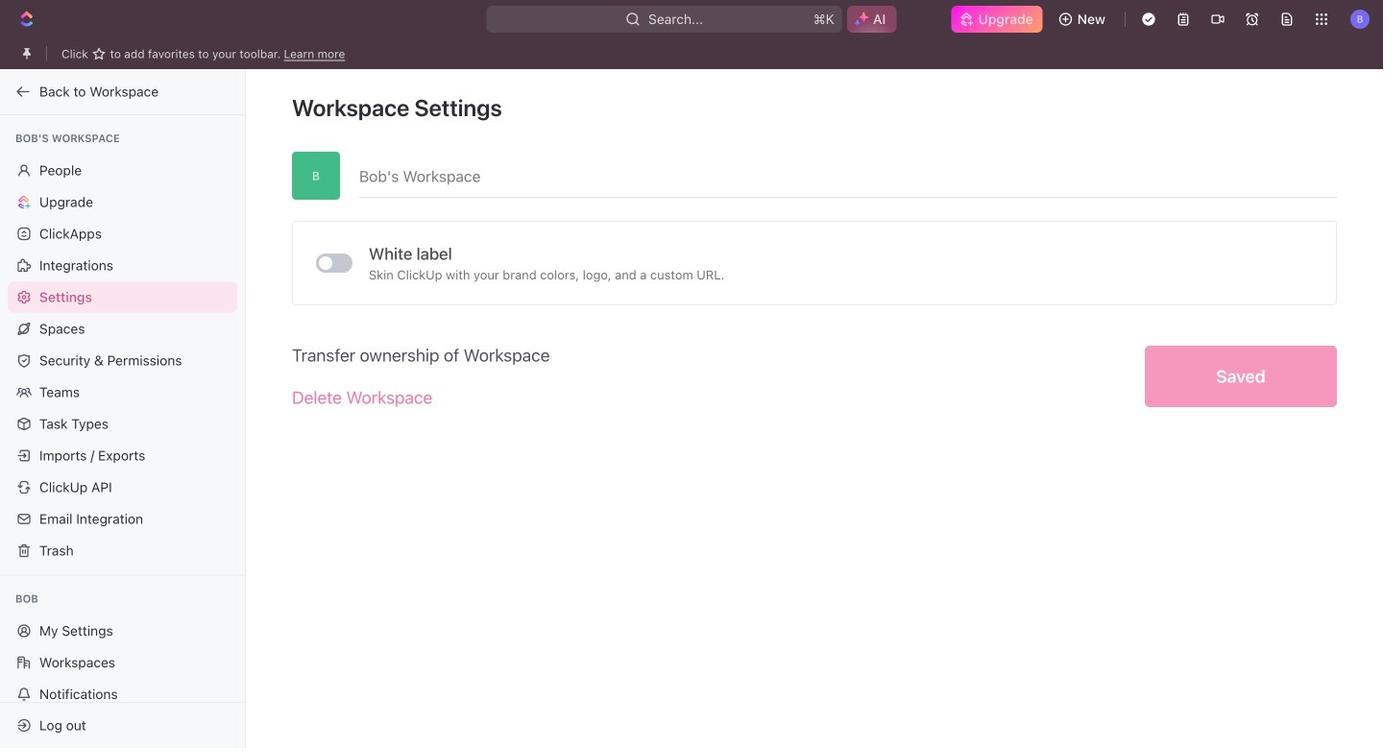 Task type: vqa. For each thing, say whether or not it's contained in the screenshot.
Tree in Sidebar navigation
no



Task type: locate. For each thing, give the bounding box(es) containing it.
Team Na﻿me text field
[[359, 152, 1337, 197]]



